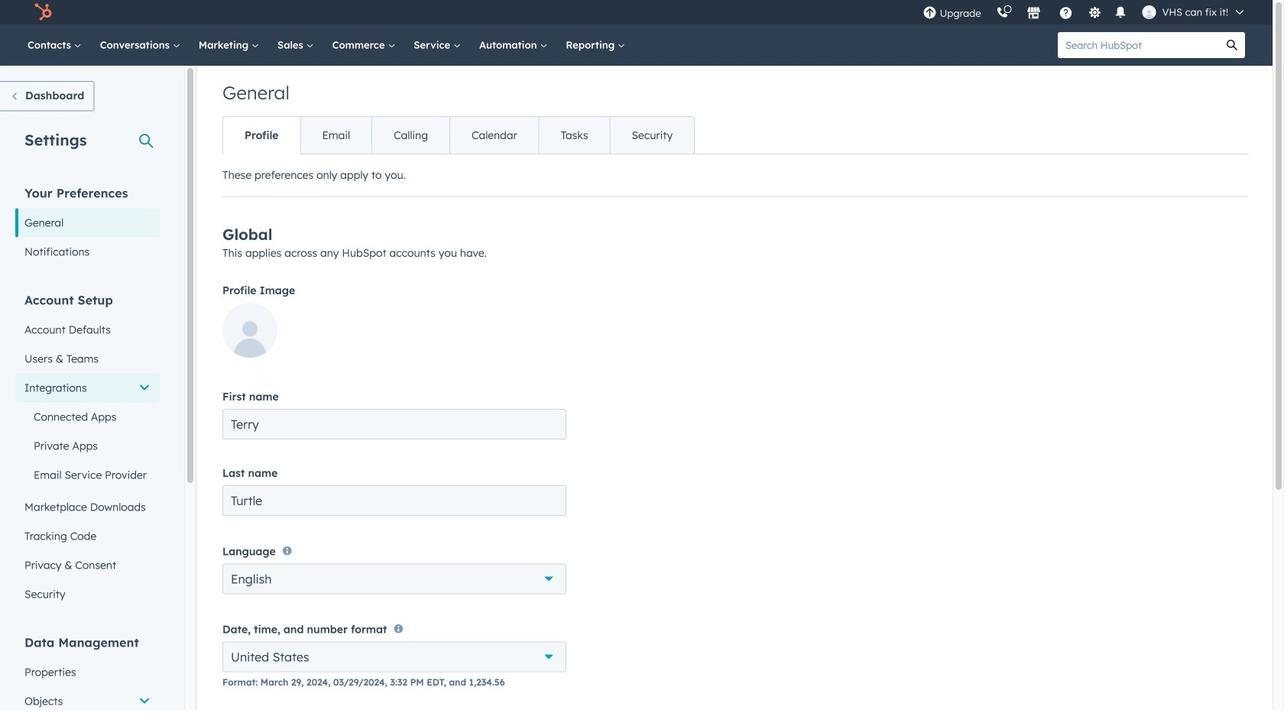 Task type: describe. For each thing, give the bounding box(es) containing it.
Search HubSpot search field
[[1058, 32, 1219, 58]]

your preferences element
[[15, 185, 160, 266]]

account setup element
[[15, 292, 160, 609]]

marketplaces image
[[1027, 7, 1041, 21]]



Task type: vqa. For each thing, say whether or not it's contained in the screenshot.
Search name, phone, email addresses, or company search box
no



Task type: locate. For each thing, give the bounding box(es) containing it.
terry turtle image
[[1143, 5, 1156, 19]]

navigation
[[222, 116, 695, 154]]

menu
[[916, 0, 1255, 24]]

data management element
[[15, 634, 160, 710]]

None text field
[[222, 409, 566, 440], [222, 485, 566, 516], [222, 409, 566, 440], [222, 485, 566, 516]]



